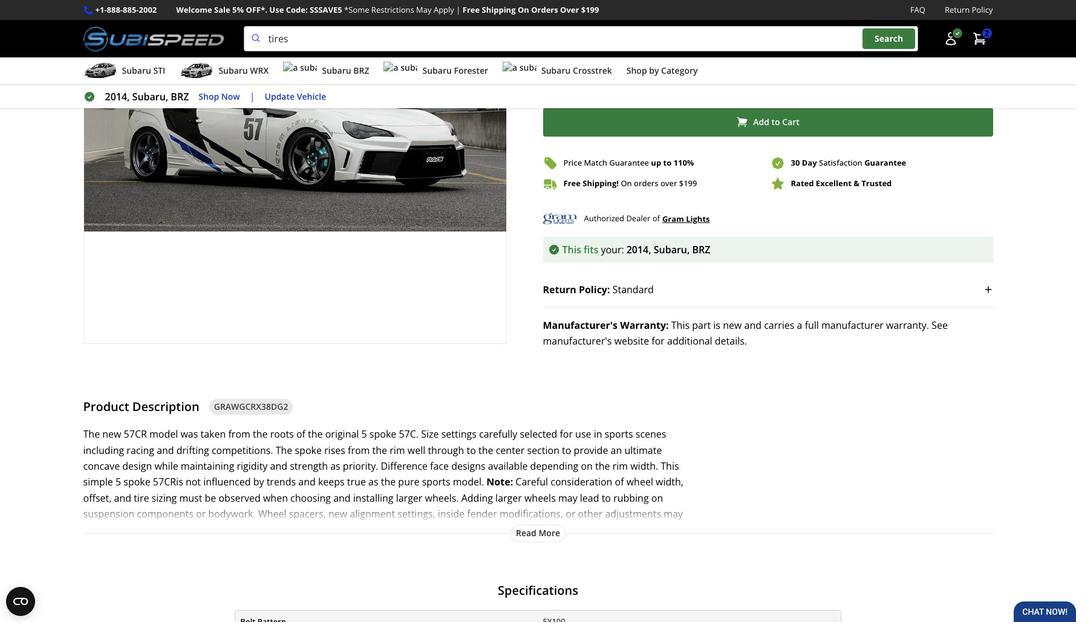 Task type: locate. For each thing, give the bounding box(es) containing it.
and left carries
[[745, 319, 762, 332]]

and down keeps
[[333, 492, 351, 505]]

1 horizontal spatial guarantee
[[865, 157, 907, 168]]

in inside the new 57cr model was taken from the roots of the original 5 spoke 57c. size settings carefully selected for use in sports scenes including racing and drifting competitions. the spoke rises from the rim well through to the center section to provide an ultimate concave design while maintaining rigidity and strength as priority. difference face designs available depending on the rim width. this simple 5 spoke 57cris not influenced by trends and keeps true as the pure sports model.
[[594, 428, 602, 441]]

subaru forester button
[[384, 60, 488, 84]]

2 button
[[967, 27, 993, 51]]

larger down pure
[[396, 492, 423, 505]]

this fits your: 2014, subaru, brz
[[562, 243, 711, 256]]

2 subaru from the left
[[219, 65, 248, 76]]

4 subaru from the left
[[423, 65, 452, 76]]

satisfaction
[[819, 157, 863, 168]]

this for fits
[[562, 243, 581, 256]]

shop by category button
[[627, 60, 698, 84]]

sports up an on the bottom right
[[605, 428, 633, 441]]

depending
[[530, 460, 579, 473]]

including
[[83, 444, 124, 457]]

shop pay image
[[795, 40, 845, 52]]

on down width,
[[652, 492, 663, 505]]

1 vertical spatial sports
[[422, 476, 451, 489]]

shop left now
[[199, 91, 219, 102]]

to up designs
[[467, 444, 476, 457]]

in right pay
[[562, 40, 571, 53]]

or left other
[[566, 508, 576, 521]]

may down width,
[[664, 508, 683, 521]]

2
[[985, 27, 990, 39]]

1 vertical spatial new
[[102, 428, 121, 441]]

1 horizontal spatial 5
[[362, 428, 367, 441]]

the new 57cr model was taken from the roots of the original 5 spoke 57c. size settings carefully selected for use in sports scenes including racing and drifting competitions. the spoke rises from the rim well through to the center section to provide an ultimate concave design while maintaining rigidity and strength as priority. difference face designs available depending on the rim width. this simple 5 spoke 57cris not influenced by trends and keeps true as the pure sports model.
[[83, 428, 679, 489]]

drifting
[[177, 444, 209, 457]]

0 horizontal spatial larger
[[396, 492, 423, 505]]

1 vertical spatial shop
[[199, 91, 219, 102]]

1 vertical spatial full
[[805, 319, 819, 332]]

full inside this part is new and carries a full manufacturer warranty. see manufacturer's website for additional details.
[[805, 319, 819, 332]]

0 horizontal spatial rim
[[390, 444, 405, 457]]

free down price
[[564, 178, 581, 189]]

on down provide
[[581, 460, 593, 473]]

interest-
[[621, 40, 661, 53]]

0 vertical spatial be
[[205, 492, 216, 505]]

$199 right "over"
[[679, 178, 697, 189]]

of left gram
[[653, 213, 660, 224]]

0 horizontal spatial 2014,
[[105, 90, 130, 104]]

1 horizontal spatial by
[[649, 65, 659, 76]]

1 horizontal spatial may
[[664, 508, 683, 521]]

0 horizontal spatial spoke
[[124, 476, 150, 489]]

read
[[516, 528, 537, 539]]

subaru left sti
[[122, 65, 151, 76]]

an
[[611, 444, 622, 457]]

1 horizontal spatial rim
[[613, 460, 628, 473]]

wheel
[[627, 476, 653, 489], [255, 524, 282, 537]]

None number field
[[543, 69, 611, 98]]

rubbing
[[614, 492, 649, 505]]

1 vertical spatial free
[[564, 178, 581, 189]]

shop now
[[199, 91, 240, 102]]

1 horizontal spatial shop
[[627, 65, 647, 76]]

suspension
[[83, 508, 134, 521]]

rim up difference
[[390, 444, 405, 457]]

subaru up vehicle
[[322, 65, 351, 76]]

of up rubbing
[[615, 476, 624, 489]]

this left fits
[[562, 243, 581, 256]]

0 horizontal spatial subaru,
[[132, 90, 168, 104]]

1 vertical spatial return
[[543, 283, 576, 296]]

a subaru sti thumbnail image image
[[83, 62, 117, 80]]

1 horizontal spatial sports
[[605, 428, 633, 441]]

rim
[[390, 444, 405, 457], [613, 460, 628, 473]]

1 horizontal spatial new
[[329, 508, 347, 521]]

in inside careful consideration of wheel width, offset, and tire sizing must be observed when choosing and installing larger wheels. adding larger wheels may lead to rubbing on suspension components or bodywork. wheel spacers, new alignment settings, inside fender modifications, or other adjustments may be required. for more information on wheel fitments in general, please
[[325, 524, 333, 537]]

2014,
[[105, 90, 130, 104], [627, 243, 651, 256]]

rises
[[324, 444, 345, 457]]

to up depending
[[562, 444, 571, 457]]

and left tire
[[114, 492, 131, 505]]

offset,
[[83, 492, 112, 505]]

0 horizontal spatial on
[[518, 4, 529, 15]]

difference
[[381, 460, 428, 473]]

spoke down the design
[[124, 476, 150, 489]]

0 horizontal spatial shop
[[199, 91, 219, 102]]

1 horizontal spatial 2014,
[[627, 243, 651, 256]]

the left the 'roots'
[[253, 428, 268, 441]]

new inside careful consideration of wheel width, offset, and tire sizing must be observed when choosing and installing larger wheels. adding larger wheels may lead to rubbing on suspension components or bodywork. wheel spacers, new alignment settings, inside fender modifications, or other adjustments may be required. for more information on wheel fitments in general, please
[[329, 508, 347, 521]]

new inside this part is new and carries a full manufacturer warranty. see manufacturer's website for additional details.
[[723, 319, 742, 332]]

on inside $535.80 msrp save $26.79 on msrp (5%)
[[677, 20, 688, 32]]

the left pure
[[381, 476, 396, 489]]

from up "competitions."
[[228, 428, 250, 441]]

the left the original
[[308, 428, 323, 441]]

may
[[416, 4, 432, 15]]

subaru, down subaru sti
[[132, 90, 168, 104]]

or left 4
[[590, 40, 599, 53]]

and down 'strength'
[[298, 476, 316, 489]]

a subaru crosstrek thumbnail image image
[[503, 62, 537, 80]]

$199 right over
[[581, 4, 599, 15]]

1 horizontal spatial for
[[652, 334, 665, 348]]

+1-888-885-2002
[[95, 4, 157, 15]]

may down the consideration
[[558, 492, 578, 505]]

of right the 'roots'
[[296, 428, 305, 441]]

to right lead
[[602, 492, 611, 505]]

1 horizontal spatial the
[[276, 444, 292, 457]]

0 horizontal spatial msrp
[[665, 9, 687, 20]]

faq link
[[911, 4, 926, 16]]

1 vertical spatial spoke
[[295, 444, 322, 457]]

us
[[433, 524, 444, 537]]

will
[[664, 77, 679, 90]]

subaru up decrement icon
[[542, 65, 571, 76]]

stock
[[635, 77, 661, 90]]

full up subaru crosstrek
[[573, 40, 587, 53]]

1 vertical spatial wheel
[[255, 524, 282, 537]]

carries
[[764, 319, 795, 332]]

0 vertical spatial shop
[[627, 65, 647, 76]]

add to cart
[[753, 116, 800, 128]]

0 vertical spatial for
[[652, 334, 665, 348]]

0 vertical spatial brz
[[353, 65, 369, 76]]

now
[[221, 91, 240, 102]]

1 horizontal spatial free
[[564, 178, 581, 189]]

be right must
[[205, 492, 216, 505]]

3 subaru from the left
[[322, 65, 351, 76]]

or
[[590, 40, 599, 53], [196, 508, 206, 521], [566, 508, 576, 521]]

keeps
[[318, 476, 345, 489]]

0 horizontal spatial return
[[543, 283, 576, 296]]

0 vertical spatial this
[[562, 243, 581, 256]]

full right a
[[805, 319, 819, 332]]

from up priority.
[[348, 444, 370, 457]]

of left $127.25
[[743, 40, 752, 53]]

your:
[[601, 243, 624, 256]]

1 vertical spatial may
[[664, 508, 683, 521]]

0 vertical spatial the
[[83, 428, 100, 441]]

of
[[743, 40, 752, 53], [653, 213, 660, 224], [296, 428, 305, 441], [615, 476, 624, 489]]

as up installing
[[368, 476, 379, 489]]

subaru for subaru brz
[[322, 65, 351, 76]]

brz down lights
[[693, 243, 711, 256]]

inside
[[438, 508, 465, 521]]

to inside 'button'
[[772, 116, 780, 128]]

required.
[[97, 524, 139, 537]]

0 vertical spatial new
[[723, 319, 742, 332]]

of inside authorized dealer of gram lights
[[653, 213, 660, 224]]

adjustments
[[605, 508, 661, 521]]

grawgcrx38dg2 rays gram lights 57cr gun blue ii 18x9.5 +38 - 2013+ fr-s / brz / 86 / 2014+ forester, image
[[84, 34, 506, 232]]

1 horizontal spatial |
[[456, 4, 461, 15]]

for
[[652, 334, 665, 348], [560, 428, 573, 441]]

pay
[[543, 40, 560, 53]]

rim down an on the bottom right
[[613, 460, 628, 473]]

ship
[[681, 77, 700, 90]]

1 subaru from the left
[[122, 65, 151, 76]]

subaru inside dropdown button
[[122, 65, 151, 76]]

faq
[[911, 4, 926, 15]]

use
[[269, 4, 284, 15]]

0 vertical spatial sports
[[605, 428, 633, 441]]

subaru up now
[[219, 65, 248, 76]]

not
[[186, 476, 201, 489]]

for left use
[[560, 428, 573, 441]]

this up the additional
[[671, 319, 690, 332]]

welcome sale 5% off*. use code: sssave5
[[176, 4, 342, 15]]

0 vertical spatial full
[[573, 40, 587, 53]]

1 vertical spatial brz
[[171, 90, 189, 104]]

in
[[562, 40, 571, 53], [602, 40, 611, 53], [594, 428, 602, 441], [325, 524, 333, 537]]

msrp up $26.79
[[665, 9, 687, 20]]

1 vertical spatial by
[[253, 476, 264, 489]]

5 subaru from the left
[[542, 65, 571, 76]]

shop up in
[[627, 65, 647, 76]]

as down rises
[[330, 460, 340, 473]]

spoke left "57c."
[[370, 428, 396, 441]]

subaru sti button
[[83, 60, 165, 84]]

1 horizontal spatial $199
[[679, 178, 697, 189]]

email us !
[[406, 524, 446, 537]]

a subaru wrx thumbnail image image
[[180, 62, 214, 80]]

this inside this part is new and carries a full manufacturer warranty. see manufacturer's website for additional details.
[[671, 319, 690, 332]]

| right now
[[250, 90, 255, 104]]

spoke up 'strength'
[[295, 444, 322, 457]]

subaru left forester
[[423, 65, 452, 76]]

a subaru forester thumbnail image image
[[384, 62, 418, 80]]

to right "add"
[[772, 116, 780, 128]]

be down suspension
[[83, 524, 95, 537]]

match
[[584, 157, 607, 168]]

subaru crosstrek
[[542, 65, 612, 76]]

free
[[661, 40, 680, 53]]

0 horizontal spatial from
[[228, 428, 250, 441]]

0 vertical spatial free
[[463, 4, 480, 15]]

2 horizontal spatial spoke
[[370, 428, 396, 441]]

day
[[730, 77, 746, 90]]

1 horizontal spatial larger
[[496, 492, 522, 505]]

before
[[795, 77, 825, 90]]

0 horizontal spatial may
[[558, 492, 578, 505]]

1 vertical spatial |
[[250, 90, 255, 104]]

pay in full or in 4 interest-free installments of $127.25 .
[[543, 40, 793, 53]]

30
[[791, 157, 800, 168]]

lights
[[686, 213, 710, 224]]

0 horizontal spatial be
[[83, 524, 95, 537]]

0 horizontal spatial by
[[253, 476, 264, 489]]

carefully
[[479, 428, 518, 441]]

2 horizontal spatial brz
[[693, 243, 711, 256]]

1 horizontal spatial subaru,
[[654, 243, 690, 256]]

0 horizontal spatial the
[[83, 428, 100, 441]]

1 horizontal spatial or
[[566, 508, 576, 521]]

2 horizontal spatial or
[[590, 40, 599, 53]]

provide
[[574, 444, 608, 457]]

section
[[527, 444, 560, 457]]

note:
[[487, 476, 513, 489]]

0 vertical spatial from
[[228, 428, 250, 441]]

0 vertical spatial 5
[[362, 428, 367, 441]]

wheels.
[[425, 492, 459, 505]]

1 horizontal spatial on
[[621, 178, 632, 189]]

2 guarantee from the left
[[865, 157, 907, 168]]

while
[[155, 460, 178, 473]]

0 vertical spatial as
[[330, 460, 340, 473]]

0 vertical spatial on
[[518, 4, 529, 15]]

free right apply
[[463, 4, 480, 15]]

0 vertical spatial $199
[[581, 4, 599, 15]]

subaru wrx button
[[180, 60, 269, 84]]

sports down face
[[422, 476, 451, 489]]

and
[[745, 319, 762, 332], [157, 444, 174, 457], [270, 460, 287, 473], [298, 476, 316, 489], [114, 492, 131, 505], [333, 492, 351, 505]]

+1-
[[95, 4, 107, 15]]

full
[[573, 40, 587, 53], [805, 319, 819, 332]]

shop inside dropdown button
[[627, 65, 647, 76]]

new up "general,"
[[329, 508, 347, 521]]

by down the rigidity at the bottom left
[[253, 476, 264, 489]]

2 vertical spatial brz
[[693, 243, 711, 256]]

0 horizontal spatial sports
[[422, 476, 451, 489]]

by up stock
[[649, 65, 659, 76]]

1 vertical spatial this
[[671, 319, 690, 332]]

through
[[428, 444, 464, 457]]

return left policy on the right top of page
[[945, 4, 970, 15]]

0 horizontal spatial wheel
[[255, 524, 282, 537]]

larger down note:
[[496, 492, 522, 505]]

this part is new and carries a full manufacturer warranty. see manufacturer's website for additional details.
[[543, 319, 948, 348]]

lead
[[580, 492, 599, 505]]

1 horizontal spatial full
[[805, 319, 819, 332]]

wheel down 'wheel'
[[255, 524, 282, 537]]

wheel down width.
[[627, 476, 653, 489]]

guarantee up trusted at right
[[865, 157, 907, 168]]

5 right simple
[[116, 476, 121, 489]]

larger
[[396, 492, 423, 505], [496, 492, 522, 505]]

ordered
[[756, 77, 793, 90]]

2014, down subaru sti dropdown button
[[105, 90, 130, 104]]

1 vertical spatial subaru,
[[654, 243, 690, 256]]

priority.
[[343, 460, 378, 473]]

brz left a subaru forester thumbnail image
[[353, 65, 369, 76]]

$535.80 msrp save $26.79 on msrp (5%)
[[627, 9, 733, 32]]

2 horizontal spatial new
[[723, 319, 742, 332]]

msrp left (5%)
[[690, 20, 713, 32]]

in right use
[[594, 428, 602, 441]]

0 horizontal spatial for
[[560, 428, 573, 441]]

0 horizontal spatial brz
[[171, 90, 189, 104]]

1 vertical spatial from
[[348, 444, 370, 457]]

0 horizontal spatial guarantee
[[610, 157, 649, 168]]

0 horizontal spatial new
[[102, 428, 121, 441]]

to right up at the right
[[663, 157, 672, 168]]

0 horizontal spatial 5
[[116, 476, 121, 489]]

5 right the original
[[362, 428, 367, 441]]

new right is
[[723, 319, 742, 332]]

0 vertical spatial 2014,
[[105, 90, 130, 104]]

rigidity
[[237, 460, 268, 473]]

face
[[430, 460, 449, 473]]

1 vertical spatial be
[[83, 524, 95, 537]]

model.
[[453, 476, 484, 489]]

1 vertical spatial for
[[560, 428, 573, 441]]

subaru for subaru wrx
[[219, 65, 248, 76]]

return left policy:
[[543, 283, 576, 296]]

subaru inside "dropdown button"
[[542, 65, 571, 76]]

brz down a subaru wrx thumbnail image
[[171, 90, 189, 104]]

for down the warranty:
[[652, 334, 665, 348]]

new inside the new 57cr model was taken from the roots of the original 5 spoke 57c. size settings carefully selected for use in sports scenes including racing and drifting competitions. the spoke rises from the rim well through to the center section to provide an ultimate concave design while maintaining rigidity and strength as priority. difference face designs available depending on the rim width. this simple 5 spoke 57cris not influenced by trends and keeps true as the pure sports model.
[[102, 428, 121, 441]]

subaru, down gram
[[654, 243, 690, 256]]

or down must
[[196, 508, 206, 521]]

influenced
[[203, 476, 251, 489]]

the down the 'roots'
[[276, 444, 292, 457]]

save
[[627, 20, 646, 32]]

0 vertical spatial wheel
[[627, 476, 653, 489]]

$127.25
[[754, 40, 790, 53]]

1 vertical spatial rim
[[613, 460, 628, 473]]

2014, right your:
[[627, 243, 651, 256]]

guarantee up free shipping! on orders over $199
[[610, 157, 649, 168]]

| right apply
[[456, 4, 461, 15]]

in left "general,"
[[325, 524, 333, 537]]

1 horizontal spatial brz
[[353, 65, 369, 76]]

2 vertical spatial this
[[661, 460, 679, 473]]

gram lights image
[[543, 210, 577, 227]]

free
[[463, 4, 480, 15], [564, 178, 581, 189]]

authorized
[[584, 213, 624, 224]]

1 horizontal spatial return
[[945, 4, 970, 15]]

on right $26.79
[[677, 20, 688, 32]]

design
[[122, 460, 152, 473]]

this up width,
[[661, 460, 679, 473]]

new up including
[[102, 428, 121, 441]]

the up including
[[83, 428, 100, 441]]

1 vertical spatial as
[[368, 476, 379, 489]]

standard
[[613, 283, 654, 296]]



Task type: describe. For each thing, give the bounding box(es) containing it.
day
[[802, 157, 817, 168]]

shipping
[[482, 4, 516, 15]]

1 horizontal spatial from
[[348, 444, 370, 457]]

1 guarantee from the left
[[610, 157, 649, 168]]

part
[[692, 319, 711, 332]]

0 vertical spatial rim
[[390, 444, 405, 457]]

other
[[578, 508, 603, 521]]

by inside dropdown button
[[649, 65, 659, 76]]

subispeed logo image
[[83, 26, 224, 52]]

sale
[[214, 4, 230, 15]]

when
[[263, 492, 288, 505]]

authorized dealer of gram lights
[[584, 213, 710, 224]]

details.
[[715, 334, 747, 348]]

return for return policy
[[945, 4, 970, 15]]

more
[[539, 528, 560, 539]]

a
[[797, 319, 803, 332]]

0 horizontal spatial free
[[463, 4, 480, 15]]

0 horizontal spatial $199
[[581, 4, 599, 15]]

and up trends
[[270, 460, 287, 473]]

$509.01
[[543, 7, 615, 33]]

1 horizontal spatial msrp
[[690, 20, 713, 32]]

available
[[488, 460, 528, 473]]

1 larger from the left
[[396, 492, 423, 505]]

on inside the new 57cr model was taken from the roots of the original 5 spoke 57c. size settings carefully selected for use in sports scenes including racing and drifting competitions. the spoke rises from the rim well through to the center section to provide an ultimate concave design while maintaining rigidity and strength as priority. difference face designs available depending on the rim width. this simple 5 spoke 57cris not influenced by trends and keeps true as the pure sports model.
[[581, 460, 593, 473]]

0 horizontal spatial or
[[196, 508, 206, 521]]

wheel
[[258, 508, 286, 521]]

grawgcrx38dg2
[[214, 401, 288, 412]]

search input field
[[244, 26, 918, 52]]

for
[[141, 524, 156, 537]]

trusted
[[862, 178, 892, 189]]

website
[[615, 334, 649, 348]]

0 vertical spatial may
[[558, 492, 578, 505]]

general,
[[336, 524, 372, 537]]

careful consideration of wheel width, offset, and tire sizing must be observed when choosing and installing larger wheels. adding larger wheels may lead to rubbing on suspension components or bodywork. wheel spacers, new alignment settings, inside fender modifications, or other adjustments may be required. for more information on wheel fitments in general, please
[[83, 476, 684, 537]]

roots
[[270, 428, 294, 441]]

description
[[132, 399, 199, 415]]

modifications,
[[500, 508, 563, 521]]

2014, subaru, brz
[[105, 90, 189, 104]]

1 vertical spatial on
[[621, 178, 632, 189]]

orders
[[531, 4, 558, 15]]

1 horizontal spatial be
[[205, 492, 216, 505]]

and inside this part is new and carries a full manufacturer warranty. see manufacturer's website for additional details.
[[745, 319, 762, 332]]

this inside the new 57cr model was taken from the roots of the original 5 spoke 57c. size settings carefully selected for use in sports scenes including racing and drifting competitions. the spoke rises from the rim well through to the center section to provide an ultimate concave design while maintaining rigidity and strength as priority. difference face designs available depending on the rim width. this simple 5 spoke 57cris not influenced by trends and keeps true as the pure sports model.
[[661, 460, 679, 473]]

.
[[790, 40, 793, 53]]

shop by category
[[627, 65, 698, 76]]

pure
[[398, 476, 420, 489]]

on down the bodywork.
[[241, 524, 253, 537]]

1 vertical spatial $199
[[679, 178, 697, 189]]

1 vertical spatial the
[[276, 444, 292, 457]]

fits
[[584, 243, 599, 256]]

the down provide
[[595, 460, 610, 473]]

bodywork.
[[208, 508, 256, 521]]

*some
[[344, 4, 369, 15]]

policy:
[[579, 283, 610, 296]]

1 horizontal spatial as
[[368, 476, 379, 489]]

for inside this part is new and carries a full manufacturer warranty. see manufacturer's website for additional details.
[[652, 334, 665, 348]]

decrement image
[[546, 77, 558, 89]]

vehicle
[[297, 91, 326, 102]]

components
[[137, 508, 194, 521]]

to inside careful consideration of wheel width, offset, and tire sizing must be observed when choosing and installing larger wheels. adding larger wheels may lead to rubbing on suspension components or bodywork. wheel spacers, new alignment settings, inside fender modifications, or other adjustments may be required. for more information on wheel fitments in general, please
[[602, 492, 611, 505]]

*some restrictions may apply | free shipping on orders over $199
[[344, 4, 599, 15]]

a subaru brz thumbnail image image
[[283, 62, 317, 80]]

of inside the new 57cr model was taken from the roots of the original 5 spoke 57c. size settings carefully selected for use in sports scenes including racing and drifting competitions. the spoke rises from the rim well through to the center section to provide an ultimate concave design while maintaining rigidity and strength as priority. difference face designs available depending on the rim width. this simple 5 spoke 57cris not influenced by trends and keeps true as the pure sports model.
[[296, 428, 305, 441]]

free shipping! on orders over $199
[[564, 178, 697, 189]]

subaru for subaru sti
[[122, 65, 151, 76]]

choosing
[[290, 492, 331, 505]]

cart
[[782, 116, 800, 128]]

and up while
[[157, 444, 174, 457]]

subaru for subaru crosstrek
[[542, 65, 571, 76]]

2 vertical spatial spoke
[[124, 476, 150, 489]]

up
[[651, 157, 661, 168]]

of inside careful consideration of wheel width, offset, and tire sizing must be observed when choosing and installing larger wheels. adding larger wheels may lead to rubbing on suspension components or bodywork. wheel spacers, new alignment settings, inside fender modifications, or other adjustments may be required. for more information on wheel fitments in general, please
[[615, 476, 624, 489]]

the up priority.
[[372, 444, 387, 457]]

return policy: standard
[[543, 283, 654, 296]]

by inside the new 57cr model was taken from the roots of the original 5 spoke 57c. size settings carefully selected for use in sports scenes including racing and drifting competitions. the spoke rises from the rim well through to the center section to provide an ultimate concave design while maintaining rigidity and strength as priority. difference face designs available depending on the rim width. this simple 5 spoke 57cris not influenced by trends and keeps true as the pure sports model.
[[253, 476, 264, 489]]

0 horizontal spatial full
[[573, 40, 587, 53]]

in stock will ship same day if ordered before 3pm est
[[623, 77, 868, 90]]

designs
[[451, 460, 486, 473]]

manufacturer's
[[543, 319, 618, 332]]

2 larger from the left
[[496, 492, 522, 505]]

email us link
[[406, 524, 444, 537]]

fitments
[[285, 524, 322, 537]]

&
[[854, 178, 860, 189]]

fender
[[467, 508, 497, 521]]

trends
[[267, 476, 296, 489]]

strength
[[290, 460, 328, 473]]

this for part
[[671, 319, 690, 332]]

wrx
[[250, 65, 269, 76]]

manufacturer's warranty:
[[543, 319, 669, 332]]

subaru forester
[[423, 65, 488, 76]]

width,
[[656, 476, 684, 489]]

shop for shop by category
[[627, 65, 647, 76]]

2002
[[139, 4, 157, 15]]

in left 4
[[602, 40, 611, 53]]

subaru sti
[[122, 65, 165, 76]]

1 horizontal spatial wheel
[[627, 476, 653, 489]]

same
[[703, 77, 727, 90]]

subaru crosstrek button
[[503, 60, 612, 84]]

button image
[[944, 32, 958, 46]]

0 horizontal spatial |
[[250, 90, 255, 104]]

open widget image
[[6, 588, 35, 617]]

gram
[[662, 213, 684, 224]]

subaru for subaru forester
[[423, 65, 452, 76]]

must
[[179, 492, 202, 505]]

3pm
[[828, 77, 849, 90]]

return policy link
[[945, 4, 993, 16]]

alignment
[[350, 508, 395, 521]]

taken
[[201, 428, 226, 441]]

4
[[613, 40, 619, 53]]

additional
[[667, 334, 713, 348]]

subaru brz
[[322, 65, 369, 76]]

(5%)
[[715, 20, 733, 32]]

warranty.
[[886, 319, 929, 332]]

update vehicle
[[265, 91, 326, 102]]

scenes
[[636, 428, 666, 441]]

the down carefully
[[479, 444, 493, 457]]

return for return policy: standard
[[543, 283, 576, 296]]

wheels
[[525, 492, 556, 505]]

0 vertical spatial spoke
[[370, 428, 396, 441]]

brz inside dropdown button
[[353, 65, 369, 76]]

competitions.
[[212, 444, 273, 457]]

update vehicle button
[[265, 90, 326, 104]]

adding
[[461, 492, 493, 505]]

search
[[875, 33, 904, 44]]

1 horizontal spatial spoke
[[295, 444, 322, 457]]

manufacturer's
[[543, 334, 612, 348]]

update
[[265, 91, 295, 102]]

+1-888-885-2002 link
[[95, 4, 157, 16]]

0 vertical spatial subaru,
[[132, 90, 168, 104]]

size
[[421, 428, 439, 441]]

0 horizontal spatial as
[[330, 460, 340, 473]]

0 vertical spatial |
[[456, 4, 461, 15]]

category
[[661, 65, 698, 76]]

1 vertical spatial 2014,
[[627, 243, 651, 256]]

if
[[748, 77, 754, 90]]

welcome
[[176, 4, 212, 15]]

add
[[753, 116, 770, 128]]

shop for shop now
[[199, 91, 219, 102]]

settings,
[[398, 508, 435, 521]]

subaru brz button
[[283, 60, 369, 84]]

888-
[[107, 4, 123, 15]]

for inside the new 57cr model was taken from the roots of the original 5 spoke 57c. size settings carefully selected for use in sports scenes including racing and drifting competitions. the spoke rises from the rim well through to the center section to provide an ultimate concave design while maintaining rigidity and strength as priority. difference face designs available depending on the rim width. this simple 5 spoke 57cris not influenced by trends and keeps true as the pure sports model.
[[560, 428, 573, 441]]

specifications
[[498, 582, 578, 599]]

original
[[325, 428, 359, 441]]

increment image
[[596, 77, 608, 89]]



Task type: vqa. For each thing, say whether or not it's contained in the screenshot.
Read More
yes



